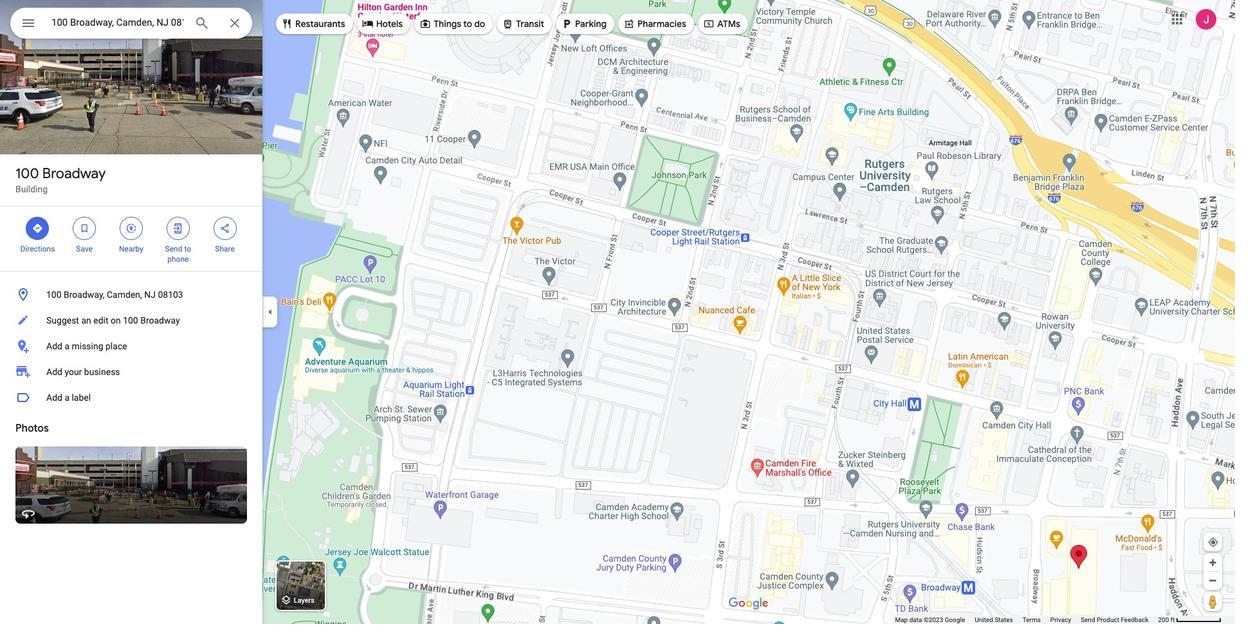 Task type: vqa. For each thing, say whether or not it's contained in the screenshot.


Task type: locate. For each thing, give the bounding box(es) containing it.
100 up suggest
[[46, 290, 62, 300]]

2 vertical spatial add
[[46, 393, 62, 403]]

1 vertical spatial send
[[1081, 616, 1096, 624]]

add inside button
[[46, 393, 62, 403]]

100 up building
[[15, 165, 39, 183]]

100 inside 100 broadway building
[[15, 165, 39, 183]]

100 right on
[[123, 315, 138, 326]]

08103
[[158, 290, 183, 300]]

on
[[111, 315, 121, 326]]

0 horizontal spatial send
[[165, 245, 182, 254]]

to up phone
[[184, 245, 191, 254]]

share
[[215, 245, 235, 254]]

1 horizontal spatial send
[[1081, 616, 1096, 624]]

product
[[1097, 616, 1120, 624]]

add a label button
[[0, 385, 263, 411]]

terms button
[[1023, 616, 1041, 624]]

show your location image
[[1208, 537, 1219, 548]]

a inside button
[[65, 341, 70, 351]]

add for add your business
[[46, 367, 62, 377]]

show street view coverage image
[[1204, 592, 1223, 611]]

©2023
[[924, 616, 944, 624]]

your
[[65, 367, 82, 377]]

send to phone
[[165, 245, 191, 264]]

None field
[[51, 15, 184, 30]]

camden,
[[107, 290, 142, 300]]

place
[[106, 341, 127, 351]]


[[624, 17, 635, 31]]

business
[[84, 367, 120, 377]]

edit
[[93, 315, 108, 326]]

footer inside the google maps element
[[895, 616, 1159, 624]]

send inside button
[[1081, 616, 1096, 624]]

100 broadway main content
[[0, 0, 263, 624]]

privacy button
[[1051, 616, 1072, 624]]

0 vertical spatial send
[[165, 245, 182, 254]]

send up phone
[[165, 245, 182, 254]]


[[281, 17, 293, 31]]

2 horizontal spatial 100
[[123, 315, 138, 326]]

1 add from the top
[[46, 341, 62, 351]]

hotels
[[376, 18, 403, 30]]

 transit
[[502, 17, 544, 31]]

1 horizontal spatial 100
[[46, 290, 62, 300]]

0 horizontal spatial broadway
[[42, 165, 106, 183]]

200 ft
[[1159, 616, 1175, 624]]

send product feedback
[[1081, 616, 1149, 624]]


[[32, 221, 43, 236]]

send inside send to phone
[[165, 245, 182, 254]]

footer
[[895, 616, 1159, 624]]

0 horizontal spatial 100
[[15, 165, 39, 183]]

send
[[165, 245, 182, 254], [1081, 616, 1096, 624]]

google
[[945, 616, 965, 624]]

a for label
[[65, 393, 70, 403]]

add down suggest
[[46, 341, 62, 351]]


[[21, 14, 36, 32]]

broadway inside button
[[140, 315, 180, 326]]


[[79, 221, 90, 236]]

footer containing map data ©2023 google
[[895, 616, 1159, 624]]

2 add from the top
[[46, 367, 62, 377]]


[[125, 221, 137, 236]]

a inside button
[[65, 393, 70, 403]]

100 inside the 100 broadway, camden, nj 08103 button
[[46, 290, 62, 300]]

1 horizontal spatial broadway
[[140, 315, 180, 326]]

0 horizontal spatial to
[[184, 245, 191, 254]]

zoom out image
[[1209, 576, 1218, 586]]

broadway,
[[64, 290, 105, 300]]

send for send to phone
[[165, 245, 182, 254]]

add left your
[[46, 367, 62, 377]]

2 vertical spatial 100
[[123, 315, 138, 326]]

nj
[[144, 290, 156, 300]]

a for missing
[[65, 341, 70, 351]]

add left label at left bottom
[[46, 393, 62, 403]]

to inside  things to do
[[464, 18, 472, 30]]

1 vertical spatial a
[[65, 393, 70, 403]]

layers
[[294, 597, 315, 605]]

1 horizontal spatial to
[[464, 18, 472, 30]]

a left label at left bottom
[[65, 393, 70, 403]]

terms
[[1023, 616, 1041, 624]]

1 a from the top
[[65, 341, 70, 351]]

atms
[[717, 18, 741, 30]]

to inside send to phone
[[184, 245, 191, 254]]

1 vertical spatial broadway
[[140, 315, 180, 326]]

 hotels
[[362, 17, 403, 31]]

1 vertical spatial add
[[46, 367, 62, 377]]

1 vertical spatial to
[[184, 245, 191, 254]]

3 add from the top
[[46, 393, 62, 403]]

add inside button
[[46, 341, 62, 351]]

2 a from the top
[[65, 393, 70, 403]]

broadway inside 100 broadway building
[[42, 165, 106, 183]]

100 Broadway, Camden, NJ 08103 field
[[10, 8, 252, 39]]

broadway up building
[[42, 165, 106, 183]]

broadway down nj
[[140, 315, 180, 326]]

send left product
[[1081, 616, 1096, 624]]

add
[[46, 341, 62, 351], [46, 367, 62, 377], [46, 393, 62, 403]]

united states button
[[975, 616, 1013, 624]]

0 vertical spatial 100
[[15, 165, 39, 183]]

0 vertical spatial a
[[65, 341, 70, 351]]

0 vertical spatial broadway
[[42, 165, 106, 183]]

to
[[464, 18, 472, 30], [184, 245, 191, 254]]

pharmacies
[[638, 18, 687, 30]]

0 vertical spatial add
[[46, 341, 62, 351]]

1 vertical spatial 100
[[46, 290, 62, 300]]

united states
[[975, 616, 1013, 624]]

zoom in image
[[1209, 558, 1218, 568]]

to left the do
[[464, 18, 472, 30]]

add a missing place
[[46, 341, 127, 351]]

broadway
[[42, 165, 106, 183], [140, 315, 180, 326]]

suggest an edit on 100 broadway button
[[0, 308, 263, 333]]

data
[[910, 616, 922, 624]]

add your business link
[[0, 359, 263, 385]]

a left missing
[[65, 341, 70, 351]]

transit
[[516, 18, 544, 30]]

0 vertical spatial to
[[464, 18, 472, 30]]

a
[[65, 341, 70, 351], [65, 393, 70, 403]]

save
[[76, 245, 93, 254]]

100
[[15, 165, 39, 183], [46, 290, 62, 300], [123, 315, 138, 326]]



Task type: describe. For each thing, give the bounding box(es) containing it.
parking
[[575, 18, 607, 30]]

send for send product feedback
[[1081, 616, 1096, 624]]

directions
[[20, 245, 55, 254]]

google maps element
[[0, 0, 1236, 624]]

building
[[15, 184, 48, 194]]

google account: james peterson  
(james.peterson1902@gmail.com) image
[[1196, 9, 1217, 29]]

map data ©2023 google
[[895, 616, 965, 624]]

200 ft button
[[1159, 616, 1222, 624]]

 restaurants
[[281, 17, 345, 31]]


[[420, 17, 431, 31]]


[[219, 221, 231, 236]]

 things to do
[[420, 17, 485, 31]]


[[362, 17, 374, 31]]

none field inside 100 broadway, camden, nj 08103 field
[[51, 15, 184, 30]]

 parking
[[561, 17, 607, 31]]

suggest
[[46, 315, 79, 326]]

states
[[995, 616, 1013, 624]]

 button
[[10, 8, 46, 41]]

send product feedback button
[[1081, 616, 1149, 624]]

100 for broadway
[[15, 165, 39, 183]]

add for add a missing place
[[46, 341, 62, 351]]


[[561, 17, 573, 31]]

100 broadway building
[[15, 165, 106, 194]]

100 broadway, camden, nj 08103 button
[[0, 282, 263, 308]]

 search field
[[10, 8, 252, 41]]

actions for 100 broadway region
[[0, 207, 263, 271]]

100 for broadway,
[[46, 290, 62, 300]]


[[502, 17, 514, 31]]

100 inside suggest an edit on 100 broadway button
[[123, 315, 138, 326]]

add your business
[[46, 367, 120, 377]]

100 broadway, camden, nj 08103
[[46, 290, 183, 300]]

add a label
[[46, 393, 91, 403]]

label
[[72, 393, 91, 403]]

an
[[81, 315, 91, 326]]

things
[[434, 18, 461, 30]]

nearby
[[119, 245, 143, 254]]


[[172, 221, 184, 236]]

do
[[474, 18, 485, 30]]

phone
[[167, 255, 189, 264]]

restaurants
[[295, 18, 345, 30]]

add a missing place button
[[0, 333, 263, 359]]

 atms
[[703, 17, 741, 31]]


[[703, 17, 715, 31]]

united
[[975, 616, 994, 624]]

map
[[895, 616, 908, 624]]

add for add a label
[[46, 393, 62, 403]]

ft
[[1171, 616, 1175, 624]]

missing
[[72, 341, 103, 351]]

privacy
[[1051, 616, 1072, 624]]

suggest an edit on 100 broadway
[[46, 315, 180, 326]]

200
[[1159, 616, 1169, 624]]

collapse side panel image
[[263, 305, 277, 319]]

 pharmacies
[[624, 17, 687, 31]]

photos
[[15, 422, 49, 435]]

feedback
[[1121, 616, 1149, 624]]



